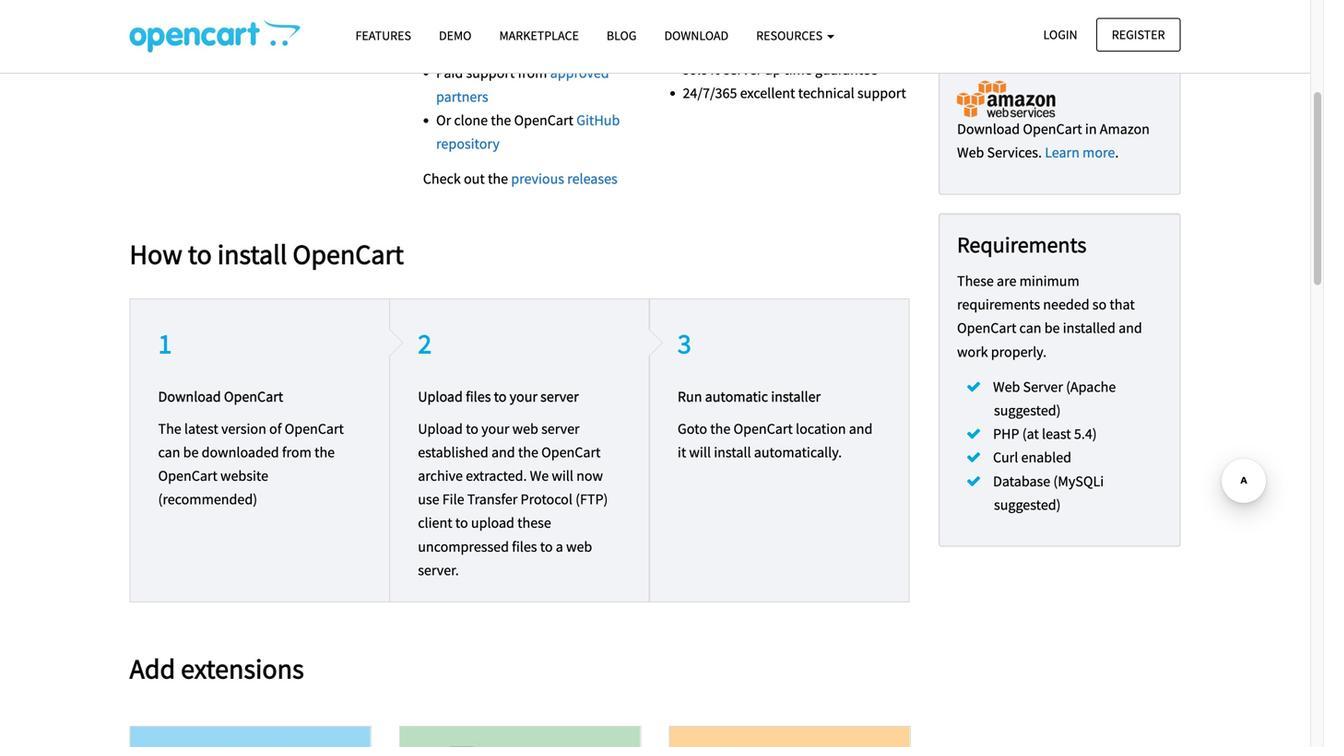 Task type: locate. For each thing, give the bounding box(es) containing it.
1 suggested) from the top
[[994, 402, 1061, 420]]

0 horizontal spatial will
[[552, 467, 574, 486]]

goto
[[678, 420, 707, 438]]

learn more link down on
[[1057, 48, 1128, 66]]

files
[[466, 388, 491, 406], [512, 538, 537, 556]]

1 upload from the top
[[418, 388, 463, 406]]

amazon
[[1100, 120, 1150, 138]]

1 vertical spatial learn more link
[[1045, 144, 1115, 162]]

1 vertical spatial more
[[1083, 144, 1115, 162]]

will
[[689, 444, 711, 462], [552, 467, 574, 486]]

demo
[[439, 27, 472, 44]]

0 horizontal spatial be
[[183, 444, 199, 462]]

level
[[833, 37, 862, 55]]

these
[[957, 272, 994, 291]]

upload for upload to your web server established and the opencart archive extracted. we will now use file transfer protocol (ftp) client to upload these uncompressed files to a web server.
[[418, 420, 463, 438]]

opencart inside websites trusted opencart gold level partner 99.9% server up time guarantee 24/7/365 excellent technical support
[[732, 37, 792, 55]]

and up the extracted.
[[492, 444, 515, 462]]

server for upload to your web server established and the opencart archive extracted. we will now use file transfer protocol (ftp) client to upload these uncompressed files to a web server.
[[541, 420, 580, 438]]

out
[[464, 170, 485, 188]]

be inside these are minimum requirements needed so that opencart can be installed and work properly.
[[1045, 319, 1060, 338]]

enabled
[[1021, 449, 1072, 467]]

opencart inside download opencart in amazon web services.
[[1023, 120, 1082, 138]]

0 horizontal spatial can
[[158, 444, 180, 462]]

can inside these are minimum requirements needed so that opencart can be installed and work properly.
[[1020, 319, 1042, 338]]

. down amazon
[[1115, 144, 1119, 162]]

client
[[418, 514, 452, 533]]

server inside "upload to your web server established and the opencart archive extracted. we will now use file transfer protocol (ftp) client to upload these uncompressed files to a web server."
[[541, 420, 580, 438]]

0 vertical spatial support
[[466, 64, 515, 82]]

github repository link
[[436, 111, 620, 153]]

to up established
[[466, 420, 479, 438]]

needed
[[1043, 296, 1090, 314]]

1 horizontal spatial files
[[512, 538, 537, 556]]

in
[[1085, 120, 1097, 138]]

web right "a" at left
[[566, 538, 592, 556]]

24/7/365
[[683, 84, 737, 102]]

server for install opencart on your server via softaculous.
[[1110, 24, 1148, 43]]

be down needed
[[1045, 319, 1060, 338]]

php
[[993, 425, 1020, 444]]

from down configure
[[518, 64, 547, 82]]

the up 'we'
[[518, 444, 538, 462]]

1 vertical spatial learn more .
[[1045, 144, 1119, 162]]

suggested) down database
[[994, 496, 1061, 515]]

upload inside "upload to your web server established and the opencart archive extracted. we will now use file transfer protocol (ftp) client to upload these uncompressed files to a web server."
[[418, 420, 463, 438]]

download for download opencart
[[158, 388, 221, 406]]

your inside install opencart on your server via softaculous.
[[1079, 24, 1107, 43]]

(mysqli
[[1054, 472, 1104, 491]]

the right goto
[[710, 420, 731, 438]]

learn more . down on
[[1057, 48, 1131, 66]]

0 horizontal spatial install
[[436, 40, 474, 59]]

database
[[993, 472, 1051, 491]]

your up approved
[[564, 40, 592, 59]]

opencart - downloads image
[[130, 19, 300, 53]]

learn
[[1057, 48, 1092, 66], [1045, 144, 1080, 162]]

. for amazon
[[1115, 144, 1119, 162]]

and right the location
[[849, 420, 873, 438]]

support
[[466, 64, 515, 82], [858, 84, 906, 102]]

backup
[[260, 17, 306, 35]]

learn more link down 'in'
[[1045, 144, 1115, 162]]

support up partners
[[466, 64, 515, 82]]

run
[[678, 388, 702, 406]]

2 horizontal spatial download
[[957, 120, 1020, 138]]

github
[[577, 111, 620, 129]]

1 vertical spatial learn
[[1045, 144, 1080, 162]]

web inside web server (apache suggested) php (at least 5.4) curl enabled database (mysqli suggested)
[[993, 378, 1020, 396]]

archive
[[418, 467, 463, 486]]

learn right services.
[[1045, 144, 1080, 162]]

server inside install opencart on your server via softaculous.
[[1110, 24, 1148, 43]]

0 vertical spatial learn more .
[[1057, 48, 1131, 66]]

add
[[130, 652, 175, 687]]

and up paid support from
[[477, 40, 500, 59]]

0 vertical spatial .
[[1128, 48, 1131, 66]]

your up 'we'
[[510, 388, 538, 406]]

1 horizontal spatial download
[[664, 27, 729, 44]]

1 horizontal spatial install
[[714, 444, 751, 462]]

can down the
[[158, 444, 180, 462]]

download
[[664, 27, 729, 44], [957, 120, 1020, 138], [158, 388, 221, 406]]

web left services.
[[957, 144, 984, 162]]

your right on
[[1079, 24, 1107, 43]]

learn for on
[[1057, 48, 1092, 66]]

web down upload files to your server on the bottom left of the page
[[512, 420, 538, 438]]

web
[[512, 420, 538, 438], [566, 538, 592, 556]]

register link
[[1096, 18, 1181, 52]]

paid support from
[[436, 64, 550, 82]]

2 suggested) from the top
[[994, 496, 1061, 515]]

learn more link for in
[[1045, 144, 1115, 162]]

learn more link for on
[[1057, 48, 1128, 66]]

1 vertical spatial web
[[566, 538, 592, 556]]

support down guarantee
[[858, 84, 906, 102]]

web inside download opencart in amazon web services.
[[957, 144, 984, 162]]

0 horizontal spatial support
[[466, 64, 515, 82]]

server for upload files to your server
[[541, 388, 579, 406]]

1 horizontal spatial .
[[1128, 48, 1131, 66]]

up
[[765, 60, 781, 79]]

least
[[1042, 425, 1071, 444]]

can inside the latest version of opencart can be downloaded from the opencart website (recommended)
[[158, 444, 180, 462]]

uncompressed
[[418, 538, 509, 556]]

solution
[[436, 17, 487, 35]]

to up the extracted.
[[494, 388, 507, 406]]

seo module url image
[[670, 728, 910, 748]]

partners
[[436, 87, 488, 106]]

work
[[957, 343, 988, 361]]

1 vertical spatial suggested)
[[994, 496, 1061, 515]]

downloaded
[[202, 444, 279, 462]]

own
[[534, 0, 561, 11]]

download up 99.9%
[[664, 27, 729, 44]]

learn down on
[[1057, 48, 1092, 66]]

install
[[957, 24, 995, 43], [436, 40, 474, 59]]

system
[[308, 17, 352, 35]]

1 horizontal spatial web
[[993, 378, 1020, 396]]

server inside websites trusted opencart gold level partner 99.9% server up time guarantee 24/7/365 excellent technical support
[[724, 60, 762, 79]]

and inside these are minimum requirements needed so that opencart can be installed and work properly.
[[1119, 319, 1142, 338]]

websites
[[683, 13, 737, 32]]

0 horizontal spatial web
[[512, 420, 538, 438]]

more for amazon
[[1083, 144, 1115, 162]]

register
[[1112, 26, 1165, 43]]

0 vertical spatial download
[[664, 27, 729, 44]]

location
[[796, 420, 846, 438]]

0 vertical spatial install
[[217, 237, 287, 272]]

requirements
[[957, 296, 1040, 314]]

1 horizontal spatial from
[[518, 64, 547, 82]]

be
[[1045, 319, 1060, 338], [183, 444, 199, 462]]

1 vertical spatial download
[[957, 120, 1020, 138]]

guarantee
[[815, 60, 878, 79]]

the
[[491, 111, 511, 129], [488, 170, 508, 188], [710, 420, 731, 438], [315, 444, 335, 462], [518, 444, 538, 462]]

your down upload files to your server on the bottom left of the page
[[482, 420, 510, 438]]

and inside customise your own hosting solution install and configure your store
[[477, 40, 500, 59]]

time
[[784, 60, 812, 79]]

the inside the latest version of opencart can be downloaded from the opencart website (recommended)
[[315, 444, 335, 462]]

upload up established
[[418, 420, 463, 438]]

learn more . down 'in'
[[1045, 144, 1119, 162]]

support inside websites trusted opencart gold level partner 99.9% server up time guarantee 24/7/365 excellent technical support
[[858, 84, 906, 102]]

1 horizontal spatial install
[[957, 24, 995, 43]]

0 horizontal spatial web
[[957, 144, 984, 162]]

will right it
[[689, 444, 711, 462]]

properly.
[[991, 343, 1047, 361]]

0 vertical spatial suggested)
[[994, 402, 1061, 420]]

check
[[423, 170, 461, 188]]

1 vertical spatial be
[[183, 444, 199, 462]]

download opencart
[[158, 388, 283, 406]]

0 vertical spatial files
[[466, 388, 491, 406]]

be inside the latest version of opencart can be downloaded from the opencart website (recommended)
[[183, 444, 199, 462]]

0 horizontal spatial files
[[466, 388, 491, 406]]

established
[[418, 444, 489, 462]]

1 vertical spatial install
[[714, 444, 751, 462]]

files inside "upload to your web server established and the opencart archive extracted. we will now use file transfer protocol (ftp) client to upload these uncompressed files to a web server."
[[512, 538, 537, 556]]

will right 'we'
[[552, 467, 574, 486]]

download up latest
[[158, 388, 221, 406]]

learn more link
[[1057, 48, 1128, 66], [1045, 144, 1115, 162]]

1 vertical spatial support
[[858, 84, 906, 102]]

learn more . for on
[[1057, 48, 1131, 66]]

technical
[[798, 84, 855, 102]]

use
[[418, 491, 439, 509]]

opencart inside "upload to your web server established and the opencart archive extracted. we will now use file transfer protocol (ftp) client to upload these uncompressed files to a web server."
[[541, 444, 601, 462]]

download opencart in amazon web services.
[[957, 120, 1150, 162]]

1 horizontal spatial be
[[1045, 319, 1060, 338]]

upload files to your server
[[418, 388, 579, 406]]

installer
[[771, 388, 821, 406]]

0 vertical spatial more
[[1095, 48, 1128, 66]]

the right downloaded
[[315, 444, 335, 462]]

from right downloaded
[[282, 444, 312, 462]]

to up uncompressed
[[455, 514, 468, 533]]

0 vertical spatial learn
[[1057, 48, 1092, 66]]

0 horizontal spatial download
[[158, 388, 221, 406]]

1 vertical spatial .
[[1115, 144, 1119, 162]]

1 horizontal spatial will
[[689, 444, 711, 462]]

learn more . for in
[[1045, 144, 1119, 162]]

and down that
[[1119, 319, 1142, 338]]

0 vertical spatial web
[[957, 144, 984, 162]]

extensions
[[181, 652, 304, 687]]

(ftp)
[[576, 491, 608, 509]]

more for your
[[1095, 48, 1128, 66]]

extracted.
[[466, 467, 527, 486]]

upload for upload files to your server
[[418, 388, 463, 406]]

1 vertical spatial web
[[993, 378, 1020, 396]]

1 vertical spatial can
[[158, 444, 180, 462]]

0 vertical spatial upload
[[418, 388, 463, 406]]

0 horizontal spatial .
[[1115, 144, 1119, 162]]

be down latest
[[183, 444, 199, 462]]

0 horizontal spatial from
[[282, 444, 312, 462]]

upload down 2
[[418, 388, 463, 406]]

0 vertical spatial can
[[1020, 319, 1042, 338]]

can up properly. in the right of the page
[[1020, 319, 1042, 338]]

opencart inside "goto the opencart location and it will install automatically."
[[734, 420, 793, 438]]

install inside "goto the opencart location and it will install automatically."
[[714, 444, 751, 462]]

your
[[503, 0, 531, 11], [1079, 24, 1107, 43], [564, 40, 592, 59], [510, 388, 538, 406], [482, 420, 510, 438]]

support
[[197, 40, 247, 59]]

download inside download opencart in amazon web services.
[[957, 120, 1020, 138]]

download up services.
[[957, 120, 1020, 138]]

excellent
[[740, 84, 795, 102]]

1 horizontal spatial can
[[1020, 319, 1042, 338]]

now
[[577, 467, 603, 486]]

more down 'in'
[[1083, 144, 1115, 162]]

99.9%
[[683, 60, 721, 79]]

the inside "goto the opencart location and it will install automatically."
[[710, 420, 731, 438]]

. down register
[[1128, 48, 1131, 66]]

2 upload from the top
[[418, 420, 463, 438]]

clone
[[454, 111, 488, 129]]

learn more .
[[1057, 48, 1131, 66], [1045, 144, 1119, 162]]

download for download opencart in amazon web services.
[[957, 120, 1020, 138]]

suggested) up (at
[[994, 402, 1061, 420]]

previous
[[511, 170, 564, 188]]

files down these
[[512, 538, 537, 556]]

3
[[678, 327, 692, 361]]

the right clone
[[491, 111, 511, 129]]

opencart inside these are minimum requirements needed so that opencart can be installed and work properly.
[[957, 319, 1017, 338]]

install up paid
[[436, 40, 474, 59]]

install up via
[[957, 24, 995, 43]]

2
[[418, 327, 432, 361]]

services.
[[987, 144, 1042, 162]]

1 vertical spatial from
[[282, 444, 312, 462]]

0 vertical spatial learn more link
[[1057, 48, 1128, 66]]

1 vertical spatial will
[[552, 467, 574, 486]]

1 vertical spatial files
[[512, 538, 537, 556]]

1 horizontal spatial support
[[858, 84, 906, 102]]

0 vertical spatial be
[[1045, 319, 1060, 338]]

0 vertical spatial will
[[689, 444, 711, 462]]

2 vertical spatial download
[[158, 388, 221, 406]]

server
[[1110, 24, 1148, 43], [724, 60, 762, 79], [541, 388, 579, 406], [541, 420, 580, 438]]

1 vertical spatial upload
[[418, 420, 463, 438]]

learn for in
[[1045, 144, 1080, 162]]

files up established
[[466, 388, 491, 406]]

more down register
[[1095, 48, 1128, 66]]

web left server
[[993, 378, 1020, 396]]

github repository
[[436, 111, 620, 153]]



Task type: vqa. For each thing, say whether or not it's contained in the screenshot.
Vendor within the Opencart Multi Vendor Marketplace Campaign $119.00
no



Task type: describe. For each thing, give the bounding box(es) containing it.
blog link
[[593, 19, 651, 52]]

demo link
[[425, 19, 486, 52]]

and inside "upload to your web server established and the opencart archive extracted. we will now use file transfer protocol (ftp) client to upload these uncompressed files to a web server."
[[492, 444, 515, 462]]

that
[[1110, 296, 1135, 314]]

the
[[158, 420, 181, 438]]

repository
[[436, 135, 500, 153]]

minimum
[[1020, 272, 1080, 291]]

gold level partner link
[[795, 37, 911, 55]]

files/database
[[166, 17, 257, 35]]

approved partners
[[436, 64, 609, 106]]

resources link
[[743, 19, 848, 52]]

paid
[[436, 64, 463, 82]]

(at
[[1023, 425, 1039, 444]]

to left "a" at left
[[540, 538, 553, 556]]

(apache
[[1066, 378, 1116, 396]]

download link
[[651, 19, 743, 52]]

login link
[[1028, 18, 1093, 52]]

protocol
[[521, 491, 573, 509]]

5.4)
[[1074, 425, 1097, 444]]

features link
[[342, 19, 425, 52]]

softaculous.
[[978, 48, 1054, 66]]

upload
[[471, 514, 515, 533]]

file
[[442, 491, 464, 509]]

install opencart on your server via softaculous.
[[957, 24, 1148, 66]]

latest
[[184, 420, 218, 438]]

or
[[436, 111, 451, 129]]

website
[[220, 467, 268, 486]]

approved
[[550, 64, 609, 82]]

configure
[[503, 40, 561, 59]]

automatically.
[[754, 444, 842, 462]]

so
[[1093, 296, 1107, 314]]

on
[[1060, 24, 1076, 43]]

hosting
[[564, 0, 610, 11]]

add extensions
[[130, 652, 304, 687]]

trusted
[[683, 37, 729, 55]]

the right out
[[488, 170, 508, 188]]

are
[[997, 272, 1017, 291]]

a
[[556, 538, 563, 556]]

how
[[130, 237, 182, 272]]

partner
[[865, 37, 911, 55]]

resources
[[756, 27, 825, 44]]

1 horizontal spatial web
[[566, 538, 592, 556]]

install inside customise your own hosting solution install and configure your store
[[436, 40, 474, 59]]

goto the opencart location and it will install automatically.
[[678, 420, 873, 462]]

opencart inside install opencart on your server via softaculous.
[[998, 24, 1057, 43]]

websites trusted opencart gold level partner 99.9% server up time guarantee 24/7/365 excellent technical support
[[683, 13, 911, 102]]

download for download
[[664, 27, 729, 44]]

export-import to excel pro: products, categories, attributes ... image
[[400, 728, 640, 748]]

it
[[678, 444, 686, 462]]

files/database backup system 24/7 support
[[166, 17, 352, 59]]

requirements
[[957, 231, 1087, 258]]

0 vertical spatial from
[[518, 64, 547, 82]]

automatic
[[705, 388, 768, 406]]

how to install opencart
[[130, 237, 404, 272]]

0 horizontal spatial install
[[217, 237, 287, 272]]

web server (apache suggested) php (at least 5.4) curl enabled database (mysqli suggested)
[[993, 378, 1116, 515]]

will inside "goto the opencart location and it will install automatically."
[[689, 444, 711, 462]]

from inside the latest version of opencart can be downloaded from the opencart website (recommended)
[[282, 444, 312, 462]]

transfer
[[467, 491, 518, 509]]

releases
[[567, 170, 618, 188]]

customise
[[436, 0, 501, 11]]

previous releases link
[[511, 170, 618, 188]]

your left own
[[503, 0, 531, 11]]

0 vertical spatial web
[[512, 420, 538, 438]]

the inside "upload to your web server established and the opencart archive extracted. we will now use file transfer protocol (ftp) client to upload these uncompressed files to a web server."
[[518, 444, 538, 462]]

customise your own hosting solution install and configure your store
[[436, 0, 626, 59]]

approved partners link
[[436, 64, 609, 106]]

install inside install opencart on your server via softaculous.
[[957, 24, 995, 43]]

features
[[356, 27, 411, 44]]

gold
[[795, 37, 830, 55]]

marketplace link
[[486, 19, 593, 52]]

. for your
[[1128, 48, 1131, 66]]

these are minimum requirements needed so that opencart can be installed and work properly.
[[957, 272, 1142, 361]]

check out the previous releases
[[423, 170, 618, 188]]

will inside "upload to your web server established and the opencart archive extracted. we will now use file transfer protocol (ftp) client to upload these uncompressed files to a web server."
[[552, 467, 574, 486]]

your inside "upload to your web server established and the opencart archive extracted. we will now use file transfer protocol (ftp) client to upload these uncompressed files to a web server."
[[482, 420, 510, 438]]

to right how
[[188, 237, 212, 272]]

login
[[1043, 26, 1078, 43]]

marketplace
[[499, 27, 579, 44]]

run automatic installer
[[678, 388, 821, 406]]

ajax quick checkout pro (one page checkout, fast checkout) image
[[131, 728, 371, 748]]

and inside "goto the opencart location and it will install automatically."
[[849, 420, 873, 438]]

(recommended)
[[158, 491, 257, 509]]

upload to your web server established and the opencart archive extracted. we will now use file transfer protocol (ftp) client to upload these uncompressed files to a web server.
[[418, 420, 608, 580]]



